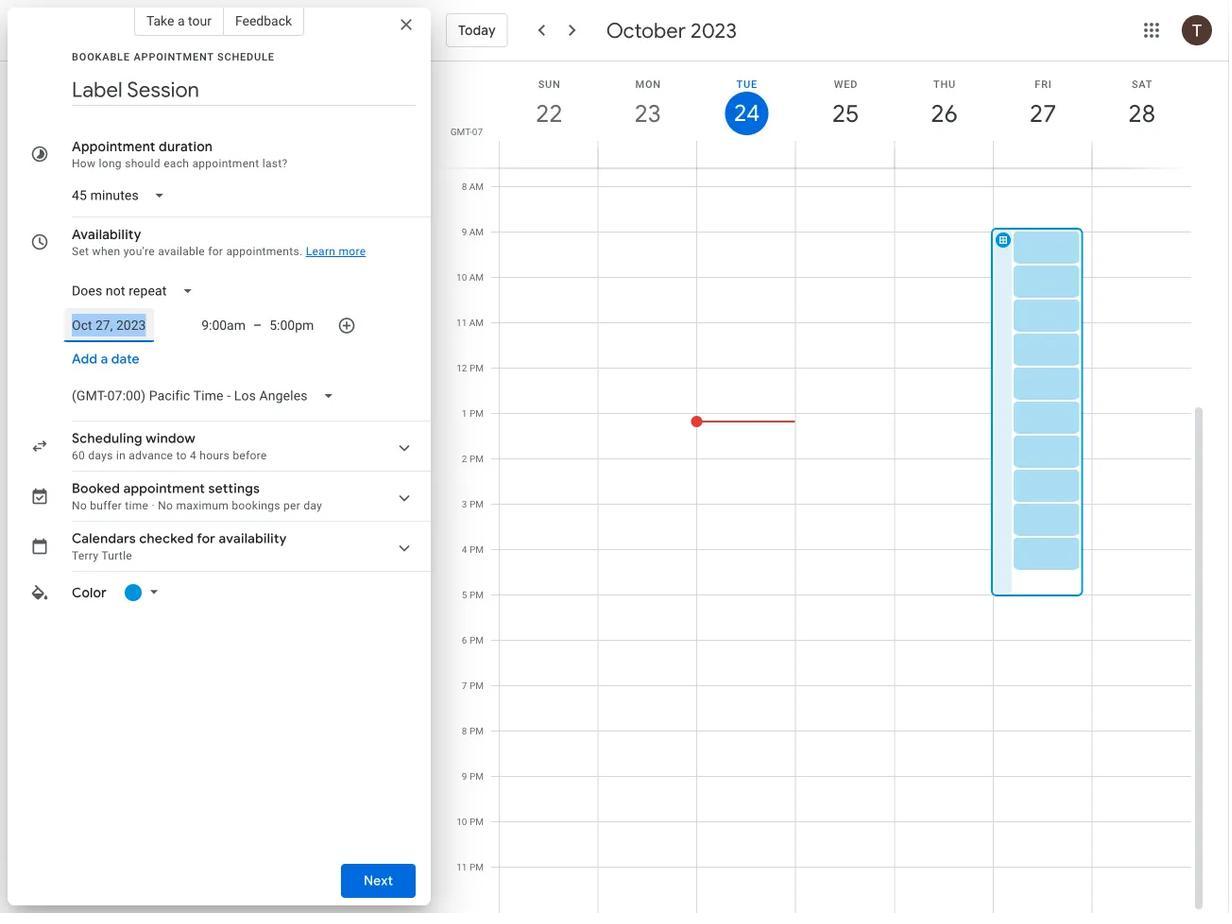 Task type: locate. For each thing, give the bounding box(es) containing it.
booked
[[72, 480, 120, 497]]

am up 12 pm
[[470, 317, 484, 328]]

2 pm from the top
[[470, 407, 484, 419]]

1 pm
[[462, 407, 484, 419]]

grid
[[439, 61, 1207, 913]]

1
[[462, 407, 467, 419]]

11 pm from the top
[[470, 816, 484, 827]]

to
[[176, 449, 187, 462]]

friday, october 27 element
[[1022, 92, 1065, 135]]

27
[[1029, 98, 1056, 129]]

9 for 9 am
[[462, 226, 467, 237]]

fri
[[1035, 78, 1053, 90]]

2 10 from the top
[[457, 816, 467, 827]]

appointment down duration
[[192, 157, 259, 170]]

0 vertical spatial 8
[[462, 181, 467, 192]]

for
[[208, 245, 223, 258], [197, 530, 216, 547]]

22 column header
[[499, 61, 599, 168]]

3 am from the top
[[470, 271, 484, 283]]

8 up the 9 am
[[462, 181, 467, 192]]

0 horizontal spatial a
[[101, 351, 108, 368]]

0 vertical spatial for
[[208, 245, 223, 258]]

4 am from the top
[[470, 317, 484, 328]]

today button
[[446, 8, 508, 53]]

11 down 10 pm
[[457, 861, 467, 873]]

pm right 3
[[470, 498, 484, 510]]

9
[[462, 226, 467, 237], [462, 770, 467, 782]]

5 pm
[[462, 589, 484, 600]]

07
[[472, 126, 483, 137]]

take a tour button
[[134, 6, 224, 36]]

hours
[[200, 449, 230, 462]]

2023
[[691, 17, 737, 43]]

9 up 10 pm
[[462, 770, 467, 782]]

1 vertical spatial 9
[[462, 770, 467, 782]]

scheduling
[[72, 430, 143, 447]]

23 column header
[[598, 61, 698, 168]]

am for 10 am
[[470, 271, 484, 283]]

pm down 10 pm
[[470, 861, 484, 873]]

for right available
[[208, 245, 223, 258]]

1 vertical spatial 11
[[457, 861, 467, 873]]

1 pm from the top
[[470, 362, 484, 373]]

None field
[[64, 179, 180, 213], [64, 274, 208, 308], [64, 379, 349, 413], [64, 179, 180, 213], [64, 274, 208, 308], [64, 379, 349, 413]]

no right "·"
[[158, 499, 173, 512]]

sunday, october 22 element
[[528, 92, 571, 135]]

0 vertical spatial a
[[178, 13, 185, 28]]

10 pm from the top
[[470, 770, 484, 782]]

appointment
[[192, 157, 259, 170], [123, 480, 205, 497]]

9 pm from the top
[[470, 725, 484, 736]]

calendars
[[72, 530, 136, 547]]

End time text field
[[270, 314, 323, 337]]

next button
[[341, 858, 416, 904]]

2
[[462, 453, 467, 464]]

pm right 1
[[470, 407, 484, 419]]

4 right the to
[[190, 449, 197, 462]]

monday, october 23 element
[[627, 92, 670, 135]]

fri 27
[[1029, 78, 1056, 129]]

0 vertical spatial 4
[[190, 449, 197, 462]]

10 for 10 am
[[457, 271, 467, 283]]

·
[[152, 499, 155, 512]]

2 11 from the top
[[457, 861, 467, 873]]

9 up 10 am in the left top of the page
[[462, 226, 467, 237]]

8 for 8 am
[[462, 181, 467, 192]]

pm right 2
[[470, 453, 484, 464]]

tue
[[737, 78, 758, 90]]

pm for 4 pm
[[470, 544, 484, 555]]

4
[[190, 449, 197, 462], [462, 544, 467, 555]]

october 2023
[[607, 17, 737, 43]]

pm right 12
[[470, 362, 484, 373]]

7 pm from the top
[[470, 634, 484, 646]]

pm for 12 pm
[[470, 362, 484, 373]]

2 am from the top
[[470, 226, 484, 237]]

8 down 7
[[462, 725, 467, 736]]

pm down 7 pm
[[470, 725, 484, 736]]

0 horizontal spatial 4
[[190, 449, 197, 462]]

a left tour
[[178, 13, 185, 28]]

1 10 from the top
[[457, 271, 467, 283]]

12
[[457, 362, 467, 373]]

6 pm from the top
[[470, 589, 484, 600]]

1 11 from the top
[[457, 317, 467, 328]]

sun 22
[[535, 78, 562, 129]]

appointments.
[[226, 245, 303, 258]]

pm right '6'
[[470, 634, 484, 646]]

1 8 from the top
[[462, 181, 467, 192]]

am down the 9 am
[[470, 271, 484, 283]]

pm down 3 pm
[[470, 544, 484, 555]]

thursday, october 26 element
[[923, 92, 967, 135]]

bookable
[[72, 51, 130, 62]]

10 for 10 pm
[[457, 816, 467, 827]]

wed 25
[[831, 78, 858, 129]]

window
[[146, 430, 196, 447]]

24 column header
[[697, 61, 797, 168]]

how
[[72, 157, 96, 170]]

1 am from the top
[[470, 181, 484, 192]]

take a tour
[[146, 13, 212, 28]]

am for 8 am
[[470, 181, 484, 192]]

Start time text field
[[193, 314, 246, 337]]

0 vertical spatial 10
[[457, 271, 467, 283]]

wednesday, october 25 element
[[824, 92, 868, 135]]

long
[[99, 157, 122, 170]]

turtle
[[102, 549, 132, 562]]

buffer
[[90, 499, 122, 512]]

0 vertical spatial 9
[[462, 226, 467, 237]]

25 column header
[[796, 61, 895, 168]]

Add title text field
[[72, 76, 416, 104]]

pm for 8 pm
[[470, 725, 484, 736]]

11 for 11 am
[[457, 317, 467, 328]]

28
[[1128, 98, 1155, 129]]

add
[[72, 351, 98, 368]]

1 9 from the top
[[462, 226, 467, 237]]

0 vertical spatial appointment
[[192, 157, 259, 170]]

maximum
[[176, 499, 229, 512]]

1 horizontal spatial a
[[178, 13, 185, 28]]

more
[[339, 245, 366, 258]]

last?
[[263, 157, 288, 170]]

calendars checked for availability terry turtle
[[72, 530, 287, 562]]

learn
[[306, 245, 336, 258]]

7
[[462, 680, 467, 691]]

1 vertical spatial a
[[101, 351, 108, 368]]

3 pm
[[462, 498, 484, 510]]

you're
[[123, 245, 155, 258]]

11 up 12
[[457, 317, 467, 328]]

12 pm from the top
[[470, 861, 484, 873]]

4 down 3
[[462, 544, 467, 555]]

1 vertical spatial for
[[197, 530, 216, 547]]

add a date
[[72, 351, 140, 368]]

appointment inside "booked appointment settings no buffer time · no maximum bookings per day"
[[123, 480, 205, 497]]

pm right 7
[[470, 680, 484, 691]]

1 horizontal spatial no
[[158, 499, 173, 512]]

3 pm from the top
[[470, 453, 484, 464]]

4 pm from the top
[[470, 498, 484, 510]]

thu
[[934, 78, 957, 90]]

8 pm from the top
[[470, 680, 484, 691]]

1 vertical spatial 10
[[457, 816, 467, 827]]

availability
[[72, 226, 141, 243]]

26
[[930, 98, 957, 129]]

when
[[92, 245, 120, 258]]

available
[[158, 245, 205, 258]]

appointment up "·"
[[123, 480, 205, 497]]

10 up 11 am
[[457, 271, 467, 283]]

pm down 9 pm on the left bottom of page
[[470, 816, 484, 827]]

1 no from the left
[[72, 499, 87, 512]]

for down maximum
[[197, 530, 216, 547]]

8 pm
[[462, 725, 484, 736]]

2 9 from the top
[[462, 770, 467, 782]]

1 vertical spatial 4
[[462, 544, 467, 555]]

2 no from the left
[[158, 499, 173, 512]]

days
[[88, 449, 113, 462]]

pm
[[470, 362, 484, 373], [470, 407, 484, 419], [470, 453, 484, 464], [470, 498, 484, 510], [470, 544, 484, 555], [470, 589, 484, 600], [470, 634, 484, 646], [470, 680, 484, 691], [470, 725, 484, 736], [470, 770, 484, 782], [470, 816, 484, 827], [470, 861, 484, 873]]

60
[[72, 449, 85, 462]]

0 vertical spatial 11
[[457, 317, 467, 328]]

10 up 11 pm
[[457, 816, 467, 827]]

a right add
[[101, 351, 108, 368]]

mon
[[636, 78, 662, 90]]

1 vertical spatial 8
[[462, 725, 467, 736]]

10
[[457, 271, 467, 283], [457, 816, 467, 827]]

10 am
[[457, 271, 484, 283]]

tue 24
[[733, 78, 759, 128]]

pm for 11 pm
[[470, 861, 484, 873]]

0 horizontal spatial no
[[72, 499, 87, 512]]

pm down 8 pm
[[470, 770, 484, 782]]

28 column header
[[1092, 61, 1192, 168]]

1 vertical spatial appointment
[[123, 480, 205, 497]]

am up the 9 am
[[470, 181, 484, 192]]

5 pm from the top
[[470, 544, 484, 555]]

sun
[[539, 78, 561, 90]]

2 8 from the top
[[462, 725, 467, 736]]

am down 8 am
[[470, 226, 484, 237]]

11 am
[[457, 317, 484, 328]]

11
[[457, 317, 467, 328], [457, 861, 467, 873]]

no down booked in the left of the page
[[72, 499, 87, 512]]

pm right 5
[[470, 589, 484, 600]]

a for date
[[101, 351, 108, 368]]



Task type: vqa. For each thing, say whether or not it's contained in the screenshot.
column header
no



Task type: describe. For each thing, give the bounding box(es) containing it.
learn more link
[[306, 245, 366, 258]]

time
[[125, 499, 149, 512]]

2 pm
[[462, 453, 484, 464]]

add a date button
[[64, 342, 147, 376]]

bookable appointment schedule
[[72, 51, 275, 62]]

availability
[[219, 530, 287, 547]]

25
[[831, 98, 858, 129]]

11 pm
[[457, 861, 484, 873]]

4 pm
[[462, 544, 484, 555]]

feedback button
[[224, 6, 304, 36]]

color
[[72, 584, 107, 601]]

october
[[607, 17, 686, 43]]

26 column header
[[895, 61, 994, 168]]

advance
[[129, 449, 173, 462]]

pm for 5 pm
[[470, 589, 484, 600]]

am for 11 am
[[470, 317, 484, 328]]

before
[[233, 449, 267, 462]]

bookings
[[232, 499, 281, 512]]

5
[[462, 589, 467, 600]]

pm for 1 pm
[[470, 407, 484, 419]]

1 horizontal spatial 4
[[462, 544, 467, 555]]

9 am
[[462, 226, 484, 237]]

4 inside scheduling window 60 days in advance to 4 hours before
[[190, 449, 197, 462]]

gmt-07
[[451, 126, 483, 137]]

sat
[[1132, 78, 1154, 90]]

pm for 2 pm
[[470, 453, 484, 464]]

8 am
[[462, 181, 484, 192]]

Date text field
[[72, 314, 147, 337]]

6 pm
[[462, 634, 484, 646]]

pm for 7 pm
[[470, 680, 484, 691]]

10 pm
[[457, 816, 484, 827]]

for inside calendars checked for availability terry turtle
[[197, 530, 216, 547]]

11 for 11 pm
[[457, 861, 467, 873]]

date
[[111, 351, 140, 368]]

scheduling window 60 days in advance to 4 hours before
[[72, 430, 267, 462]]

feedback
[[235, 13, 292, 28]]

pm for 9 pm
[[470, 770, 484, 782]]

availability set when you're available for appointments. learn more
[[72, 226, 366, 258]]

take
[[146, 13, 174, 28]]

duration
[[159, 138, 213, 155]]

appointment inside appointment duration how long should each appointment last?
[[192, 157, 259, 170]]

23
[[634, 98, 661, 129]]

saturday, october 28 element
[[1121, 92, 1164, 135]]

tuesday, october 24, today element
[[725, 92, 769, 135]]

9 pm
[[462, 770, 484, 782]]

gmt-
[[451, 126, 472, 137]]

pm for 6 pm
[[470, 634, 484, 646]]

grid containing 22
[[439, 61, 1207, 913]]

booked appointment settings no buffer time · no maximum bookings per day
[[72, 480, 322, 512]]

terry
[[72, 549, 99, 562]]

appointment
[[134, 51, 214, 62]]

tour
[[188, 13, 212, 28]]

3
[[462, 498, 467, 510]]

appointment
[[72, 138, 156, 155]]

should
[[125, 157, 161, 170]]

thu 26
[[930, 78, 957, 129]]

today
[[458, 22, 496, 39]]

am for 9 am
[[470, 226, 484, 237]]

appointment duration how long should each appointment last?
[[72, 138, 288, 170]]

a for tour
[[178, 13, 185, 28]]

–
[[253, 317, 262, 333]]

next
[[364, 873, 393, 890]]

27 column header
[[993, 61, 1093, 168]]

sat 28
[[1128, 78, 1155, 129]]

12 pm
[[457, 362, 484, 373]]

wed
[[834, 78, 858, 90]]

schedule
[[217, 51, 275, 62]]

24
[[733, 98, 759, 128]]

per
[[284, 499, 301, 512]]

checked
[[139, 530, 194, 547]]

day
[[304, 499, 322, 512]]

22
[[535, 98, 562, 129]]

each
[[164, 157, 189, 170]]

7 pm
[[462, 680, 484, 691]]

settings
[[208, 480, 260, 497]]

6
[[462, 634, 467, 646]]

pm for 3 pm
[[470, 498, 484, 510]]

set
[[72, 245, 89, 258]]

8 for 8 pm
[[462, 725, 467, 736]]

mon 23
[[634, 78, 662, 129]]

for inside availability set when you're available for appointments. learn more
[[208, 245, 223, 258]]

pm for 10 pm
[[470, 816, 484, 827]]

9 for 9 pm
[[462, 770, 467, 782]]



